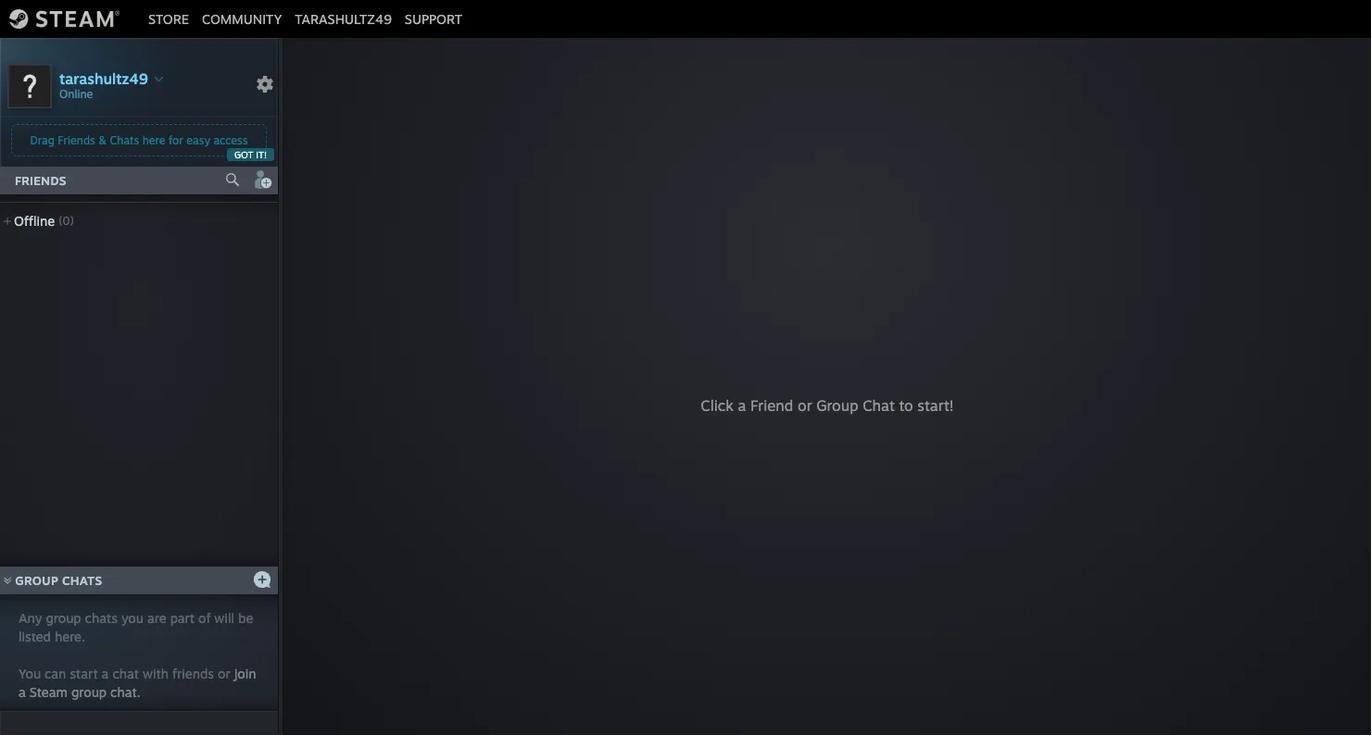 Task type: locate. For each thing, give the bounding box(es) containing it.
1 horizontal spatial group
[[816, 397, 858, 415]]

a left chat
[[102, 666, 109, 682]]

0 vertical spatial friends
[[58, 133, 95, 147]]

0 horizontal spatial a
[[19, 685, 26, 700]]

access
[[214, 133, 248, 147]]

for
[[169, 133, 183, 147]]

0 vertical spatial chats
[[110, 133, 139, 147]]

friends
[[58, 133, 95, 147], [15, 173, 66, 188]]

a down the you
[[19, 685, 26, 700]]

group down start
[[71, 685, 107, 700]]

group up here.
[[46, 611, 81, 626]]

or right friend
[[798, 397, 812, 415]]

0 horizontal spatial group
[[15, 573, 58, 588]]

join
[[234, 666, 256, 682]]

any
[[19, 611, 42, 626]]

1 vertical spatial group
[[71, 685, 107, 700]]

join a steam group chat. link
[[19, 666, 256, 700]]

offline
[[14, 213, 55, 229]]

here.
[[55, 629, 85, 645]]

0 vertical spatial or
[[798, 397, 812, 415]]

with
[[143, 666, 169, 682]]

0 vertical spatial group
[[46, 611, 81, 626]]

(
[[59, 214, 63, 228]]

tarashultz49
[[295, 11, 392, 26], [59, 69, 148, 88]]

are
[[147, 611, 166, 626]]

1 horizontal spatial or
[[798, 397, 812, 415]]

easy
[[186, 133, 210, 147]]

join a steam group chat.
[[19, 666, 256, 700]]

store
[[148, 11, 189, 26]]

0 vertical spatial a
[[738, 397, 746, 415]]

chats right & on the top left of page
[[110, 133, 139, 147]]

it!
[[256, 149, 267, 160]]

group
[[46, 611, 81, 626], [71, 685, 107, 700]]

or
[[798, 397, 812, 415], [218, 666, 230, 682]]

friends down drag
[[15, 173, 66, 188]]

1 vertical spatial group
[[15, 573, 58, 588]]

1 vertical spatial tarashultz49
[[59, 69, 148, 88]]

click
[[701, 397, 734, 415]]

group up the any
[[15, 573, 58, 588]]

1 horizontal spatial chats
[[110, 133, 139, 147]]

you
[[19, 666, 41, 682]]

0 horizontal spatial chats
[[62, 573, 102, 588]]

steam
[[30, 685, 68, 700]]

tarashultz49 up & on the top left of page
[[59, 69, 148, 88]]

group left chat
[[816, 397, 858, 415]]

a right click
[[738, 397, 746, 415]]

1 vertical spatial friends
[[15, 173, 66, 188]]

group chats
[[15, 573, 102, 588]]

sorting alphabetically image
[[248, 208, 271, 231]]

tarashultz49 left support link
[[295, 11, 392, 26]]

chats up chats
[[62, 573, 102, 588]]

a
[[738, 397, 746, 415], [102, 666, 109, 682], [19, 685, 26, 700]]

0 horizontal spatial or
[[218, 666, 230, 682]]

a inside the join a steam group chat.
[[19, 685, 26, 700]]

group
[[816, 397, 858, 415], [15, 573, 58, 588]]

any group chats you are part of will be listed here.
[[19, 611, 253, 645]]

chats
[[85, 611, 118, 626]]

online
[[59, 87, 93, 101]]

2 vertical spatial a
[[19, 685, 26, 700]]

1 vertical spatial chats
[[62, 573, 102, 588]]

2 horizontal spatial a
[[738, 397, 746, 415]]

1 vertical spatial or
[[218, 666, 230, 682]]

a for friend
[[738, 397, 746, 415]]

1 horizontal spatial a
[[102, 666, 109, 682]]

group inside any group chats you are part of will be listed here.
[[46, 611, 81, 626]]

to
[[899, 397, 913, 415]]

0 vertical spatial group
[[816, 397, 858, 415]]

be
[[238, 611, 253, 626]]

or left join
[[218, 666, 230, 682]]

chats
[[110, 133, 139, 147], [62, 573, 102, 588]]

chats inside drag friends & chats here for easy access got it!
[[110, 133, 139, 147]]

0 vertical spatial tarashultz49
[[295, 11, 392, 26]]

friends left & on the top left of page
[[58, 133, 95, 147]]

0 horizontal spatial tarashultz49
[[59, 69, 148, 88]]



Task type: describe. For each thing, give the bounding box(es) containing it.
drag
[[30, 133, 54, 147]]

of
[[198, 611, 211, 626]]

friends inside drag friends & chats here for easy access got it!
[[58, 133, 95, 147]]

community link
[[195, 11, 288, 26]]

tarashultz49 link
[[288, 11, 398, 26]]

community
[[202, 11, 282, 26]]

a for steam
[[19, 685, 26, 700]]

friends
[[172, 666, 214, 682]]

part
[[170, 611, 195, 626]]

)
[[70, 214, 74, 228]]

here
[[142, 133, 165, 147]]

start!
[[918, 397, 954, 415]]

support
[[405, 11, 462, 26]]

collapse chats list image
[[0, 577, 21, 585]]

chat
[[113, 666, 139, 682]]

click a friend or group chat to start!
[[701, 397, 954, 415]]

start
[[70, 666, 98, 682]]

got
[[234, 149, 253, 160]]

group inside the join a steam group chat.
[[71, 685, 107, 700]]

create a group chat image
[[253, 570, 271, 589]]

1 vertical spatial a
[[102, 666, 109, 682]]

add a friend image
[[252, 170, 272, 190]]

chat.
[[110, 685, 140, 700]]

1 horizontal spatial tarashultz49
[[295, 11, 392, 26]]

you can start a chat with friends or
[[19, 666, 234, 682]]

chat
[[863, 397, 895, 415]]

manage friends list settings image
[[256, 75, 274, 94]]

drag friends & chats here for easy access got it!
[[30, 133, 267, 160]]

store link
[[142, 11, 195, 26]]

&
[[98, 133, 107, 147]]

offline ( 0 )
[[14, 213, 74, 229]]

you
[[121, 611, 144, 626]]

search my friends list image
[[224, 171, 241, 188]]

listed
[[19, 629, 51, 645]]

support link
[[398, 11, 469, 26]]

will
[[214, 611, 234, 626]]

0
[[63, 214, 70, 228]]

can
[[45, 666, 66, 682]]

friend
[[750, 397, 793, 415]]



Task type: vqa. For each thing, say whether or not it's contained in the screenshot.
Ignore
no



